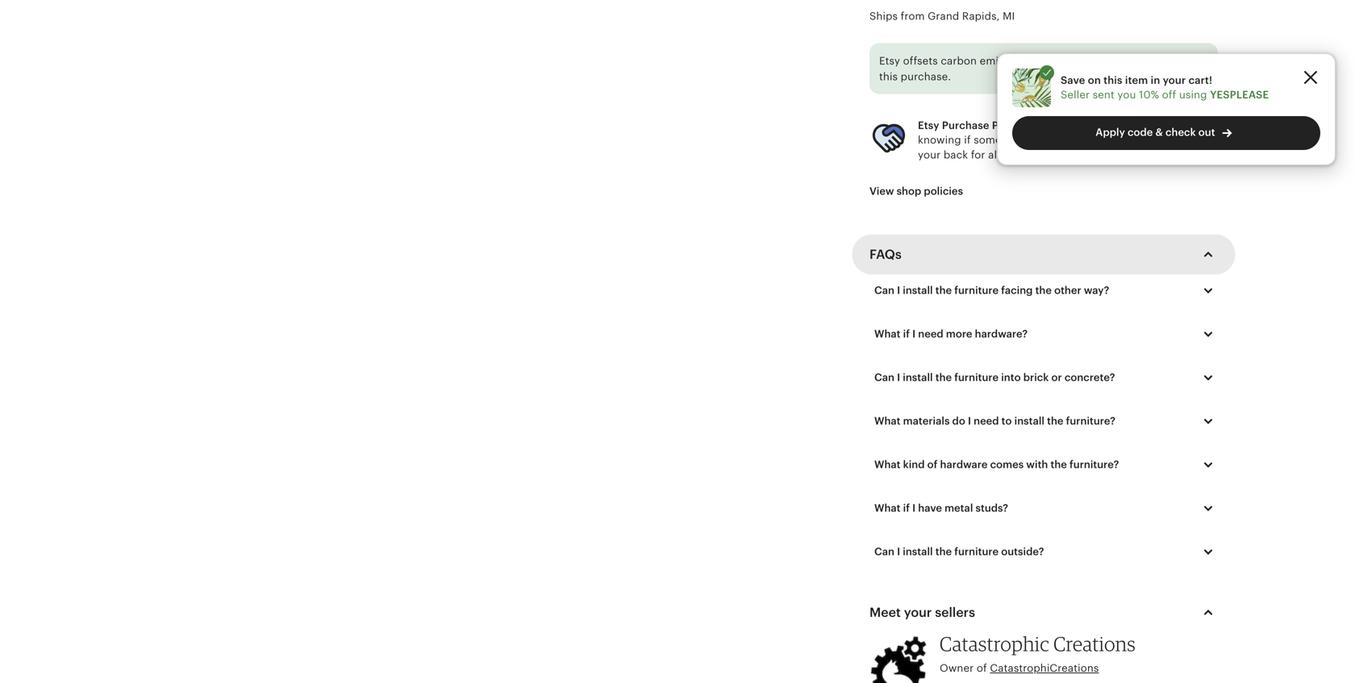 Task type: vqa. For each thing, say whether or not it's contained in the screenshot.
faqs dropdown button
yes



Task type: locate. For each thing, give the bounding box(es) containing it.
if left have
[[903, 502, 910, 514]]

2 horizontal spatial etsy
[[1158, 119, 1180, 132]]

0 horizontal spatial need
[[918, 328, 944, 340]]

0 vertical spatial on
[[1186, 55, 1199, 67]]

install inside dropdown button
[[903, 546, 933, 558]]

furniture? inside what kind of hardware comes with the furniture? 'dropdown button'
[[1070, 459, 1119, 471]]

0 vertical spatial if
[[964, 134, 971, 146]]

what left have
[[874, 502, 901, 514]]

catastrophic
[[940, 632, 1049, 656]]

can i install the furniture outside? button
[[862, 535, 1230, 569]]

0 vertical spatial can
[[874, 285, 895, 297]]

studs?
[[976, 502, 1008, 514]]

0 horizontal spatial this
[[879, 71, 898, 83]]

save
[[1061, 74, 1085, 86]]

can for can i install the furniture facing the other way?
[[874, 285, 895, 297]]

goes
[[1031, 134, 1056, 146]]

what left materials
[[874, 415, 901, 427]]

apply
[[1096, 126, 1125, 138]]

can inside dropdown button
[[874, 546, 895, 558]]

1 vertical spatial if
[[903, 328, 910, 340]]

from inside etsy offsets carbon emissions from shipping and packaging on this purchase.
[[1033, 55, 1057, 67]]

etsy purchase protection:
[[918, 119, 1049, 132]]

this left purchase.
[[879, 71, 898, 83]]

0 horizontal spatial with
[[1026, 459, 1048, 471]]

0 vertical spatial your
[[1163, 74, 1186, 86]]

from left shipping
[[1033, 55, 1057, 67]]

1 vertical spatial furniture
[[954, 372, 999, 384]]

install down have
[[903, 546, 933, 558]]

what materials do i need to install the furniture? button
[[862, 404, 1230, 438]]

1 vertical spatial from
[[1033, 55, 1057, 67]]

this inside etsy offsets carbon emissions from shipping and packaging on this purchase.
[[879, 71, 898, 83]]

need left to
[[974, 415, 999, 427]]

the left other
[[1035, 285, 1052, 297]]

creations
[[1054, 632, 1136, 656]]

knowing
[[918, 134, 961, 146]]

0 horizontal spatial of
[[927, 459, 938, 471]]

the down what if i need more hardware?
[[935, 372, 952, 384]]

furniture left outside?
[[954, 546, 999, 558]]

off
[[1162, 89, 1176, 101]]

on inside save on this item in your cart! seller sent you 10% off using yesplease
[[1088, 74, 1101, 86]]

to
[[1002, 415, 1012, 427]]

etsy for etsy offsets carbon emissions from shipping and packaging on this purchase.
[[879, 55, 900, 67]]

check
[[1166, 126, 1196, 138]]

for
[[971, 149, 985, 161]]

etsy left offsets
[[879, 55, 900, 67]]

i down what if i have metal studs? at the bottom right of page
[[897, 546, 900, 558]]

on inside shop confidently on etsy knowing if something goes wrong with an order, we've got your back for all eligible purchases —
[[1143, 119, 1156, 132]]

2 vertical spatial if
[[903, 502, 910, 514]]

view shop policies button
[[857, 177, 975, 206]]

materials
[[903, 415, 950, 427]]

0 vertical spatial of
[[927, 459, 938, 471]]

install for can i install the furniture facing the other way?
[[903, 285, 933, 297]]

what left kind
[[874, 459, 901, 471]]

on
[[1186, 55, 1199, 67], [1088, 74, 1101, 86], [1143, 119, 1156, 132]]

if inside 'dropdown button'
[[903, 328, 910, 340]]

faqs
[[870, 247, 902, 262]]

catastrophicreations link
[[990, 662, 1099, 674]]

4 what from the top
[[874, 502, 901, 514]]

your right meet
[[904, 605, 932, 620]]

seller
[[1061, 89, 1090, 101]]

cart!
[[1189, 74, 1213, 86]]

view
[[870, 185, 894, 197]]

—
[[1099, 149, 1108, 161]]

0 horizontal spatial etsy
[[879, 55, 900, 67]]

0 horizontal spatial from
[[901, 10, 925, 22]]

need left more
[[918, 328, 944, 340]]

2 can from the top
[[874, 372, 895, 384]]

install for can i install the furniture into brick or concrete?
[[903, 372, 933, 384]]

on inside etsy offsets carbon emissions from shipping and packaging on this purchase.
[[1186, 55, 1199, 67]]

1 horizontal spatial etsy
[[918, 119, 939, 132]]

3 what from the top
[[874, 459, 901, 471]]

1 horizontal spatial need
[[974, 415, 999, 427]]

into
[[1001, 372, 1021, 384]]

from right ships
[[901, 10, 925, 22]]

the down what if i have metal studs? at the bottom right of page
[[935, 546, 952, 558]]

furniture? inside what materials do i need to install the furniture? 'dropdown button'
[[1066, 415, 1116, 427]]

furniture inside dropdown button
[[954, 546, 999, 558]]

from
[[901, 10, 925, 22], [1033, 55, 1057, 67]]

what left more
[[874, 328, 901, 340]]

on up sent
[[1088, 74, 1101, 86]]

with up —
[[1094, 134, 1116, 146]]

code
[[1128, 126, 1153, 138]]

etsy for etsy purchase protection:
[[918, 119, 939, 132]]

what for what if i need more hardware?
[[874, 328, 901, 340]]

on up order,
[[1143, 119, 1156, 132]]

1 furniture from the top
[[954, 285, 999, 297]]

in
[[1151, 74, 1160, 86]]

need
[[918, 328, 944, 340], [974, 415, 999, 427]]

your down knowing
[[918, 149, 941, 161]]

more
[[946, 328, 972, 340]]

1 what from the top
[[874, 328, 901, 340]]

meet your sellers
[[870, 605, 975, 620]]

2 horizontal spatial on
[[1186, 55, 1199, 67]]

shop confidently on etsy knowing if something goes wrong with an order, we've got your back for all eligible purchases —
[[918, 119, 1216, 161]]

furniture for into
[[954, 372, 999, 384]]

1 vertical spatial need
[[974, 415, 999, 427]]

what for what materials do i need to install the furniture?
[[874, 415, 901, 427]]

what if i have metal studs?
[[874, 502, 1008, 514]]

order,
[[1134, 134, 1164, 146]]

if down purchase
[[964, 134, 971, 146]]

sellers
[[935, 605, 975, 620]]

0 vertical spatial furniture?
[[1066, 415, 1116, 427]]

can i install the furniture facing the other way? button
[[862, 274, 1230, 308]]

1 vertical spatial of
[[977, 662, 987, 674]]

3 furniture from the top
[[954, 546, 999, 558]]

with
[[1094, 134, 1116, 146], [1026, 459, 1048, 471]]

2 vertical spatial furniture
[[954, 546, 999, 558]]

shop
[[1052, 119, 1079, 132]]

install up materials
[[903, 372, 933, 384]]

can down faqs
[[874, 285, 895, 297]]

on up cart! in the right top of the page
[[1186, 55, 1199, 67]]

0 vertical spatial furniture
[[954, 285, 999, 297]]

apply code & check out link
[[1012, 116, 1320, 150]]

2 vertical spatial can
[[874, 546, 895, 558]]

1 horizontal spatial this
[[1104, 74, 1123, 86]]

purchase
[[942, 119, 989, 132]]

install up what if i need more hardware?
[[903, 285, 933, 297]]

this up sent
[[1104, 74, 1123, 86]]

i right do
[[968, 415, 971, 427]]

1 vertical spatial your
[[918, 149, 941, 161]]

furniture left facing
[[954, 285, 999, 297]]

if for have
[[903, 502, 910, 514]]

can i install the furniture into brick or concrete?
[[874, 372, 1115, 384]]

carbon
[[941, 55, 977, 67]]

furniture? down concrete?
[[1066, 415, 1116, 427]]

1 vertical spatial can
[[874, 372, 895, 384]]

this
[[879, 71, 898, 83], [1104, 74, 1123, 86]]

the down or
[[1047, 415, 1064, 427]]

2 vertical spatial your
[[904, 605, 932, 620]]

of right kind
[[927, 459, 938, 471]]

2 furniture from the top
[[954, 372, 999, 384]]

furniture
[[954, 285, 999, 297], [954, 372, 999, 384], [954, 546, 999, 558]]

1 horizontal spatial with
[[1094, 134, 1116, 146]]

furniture left into
[[954, 372, 999, 384]]

etsy up knowing
[[918, 119, 939, 132]]

2 vertical spatial on
[[1143, 119, 1156, 132]]

can
[[874, 285, 895, 297], [874, 372, 895, 384], [874, 546, 895, 558]]

if inside dropdown button
[[903, 502, 910, 514]]

an
[[1119, 134, 1131, 146]]

need inside what if i need more hardware? 'dropdown button'
[[918, 328, 944, 340]]

outside?
[[1001, 546, 1044, 558]]

if left more
[[903, 328, 910, 340]]

can up meet
[[874, 546, 895, 558]]

kind
[[903, 459, 925, 471]]

0 vertical spatial with
[[1094, 134, 1116, 146]]

of right owner
[[977, 662, 987, 674]]

etsy inside shop confidently on etsy knowing if something goes wrong with an order, we've got your back for all eligible purchases —
[[1158, 119, 1180, 132]]

or
[[1051, 372, 1062, 384]]

furniture? down what materials do i need to install the furniture? 'dropdown button'
[[1070, 459, 1119, 471]]

etsy
[[879, 55, 900, 67], [918, 119, 939, 132], [1158, 119, 1180, 132]]

your up off
[[1163, 74, 1186, 86]]

0 horizontal spatial on
[[1088, 74, 1101, 86]]

etsy up we've
[[1158, 119, 1180, 132]]

what if i need more hardware? button
[[862, 317, 1230, 351]]

1 horizontal spatial of
[[977, 662, 987, 674]]

3 can from the top
[[874, 546, 895, 558]]

what if i need more hardware?
[[874, 328, 1028, 340]]

your inside shop confidently on etsy knowing if something goes wrong with an order, we've got your back for all eligible purchases —
[[918, 149, 941, 161]]

1 horizontal spatial from
[[1033, 55, 1057, 67]]

1 vertical spatial with
[[1026, 459, 1048, 471]]

2 what from the top
[[874, 415, 901, 427]]

can down what if i need more hardware?
[[874, 372, 895, 384]]

i down what if i need more hardware?
[[897, 372, 900, 384]]

item
[[1125, 74, 1148, 86]]

1 horizontal spatial on
[[1143, 119, 1156, 132]]

meet
[[870, 605, 901, 620]]

what
[[874, 328, 901, 340], [874, 415, 901, 427], [874, 459, 901, 471], [874, 502, 901, 514]]

what inside dropdown button
[[874, 502, 901, 514]]

1 vertical spatial furniture?
[[1070, 459, 1119, 471]]

0 vertical spatial need
[[918, 328, 944, 340]]

1 vertical spatial on
[[1088, 74, 1101, 86]]

with inside shop confidently on etsy knowing if something goes wrong with an order, we've got your back for all eligible purchases —
[[1094, 134, 1116, 146]]

1 can from the top
[[874, 285, 895, 297]]

install right to
[[1014, 415, 1045, 427]]

etsy inside etsy offsets carbon emissions from shipping and packaging on this purchase.
[[879, 55, 900, 67]]

with right comes at the right
[[1026, 459, 1048, 471]]



Task type: describe. For each thing, give the bounding box(es) containing it.
what kind of hardware comes with the furniture?
[[874, 459, 1119, 471]]

&
[[1156, 126, 1163, 138]]

ships from grand rapids, mi
[[870, 10, 1015, 22]]

all
[[988, 149, 1000, 161]]

view shop policies
[[870, 185, 963, 197]]

policies
[[924, 185, 963, 197]]

do
[[952, 415, 965, 427]]

using
[[1179, 89, 1207, 101]]

way?
[[1084, 285, 1109, 297]]

install for can i install the furniture outside?
[[903, 546, 933, 558]]

yesplease
[[1210, 89, 1269, 101]]

can i install the furniture outside?
[[874, 546, 1044, 558]]

10%
[[1139, 89, 1159, 101]]

shipping
[[1060, 55, 1105, 67]]

of inside 'catastrophic creations owner of catastrophicreations'
[[977, 662, 987, 674]]

eligible
[[1003, 149, 1040, 161]]

owner
[[940, 662, 974, 674]]

the inside dropdown button
[[935, 546, 952, 558]]

confidently
[[1082, 119, 1140, 132]]

can for can i install the furniture outside?
[[874, 546, 895, 558]]

the up what if i need more hardware?
[[935, 285, 952, 297]]

can for can i install the furniture into brick or concrete?
[[874, 372, 895, 384]]

your inside dropdown button
[[904, 605, 932, 620]]

what for what if i have metal studs?
[[874, 502, 901, 514]]

if inside shop confidently on etsy knowing if something goes wrong with an order, we've got your back for all eligible purchases —
[[964, 134, 971, 146]]

wrong
[[1059, 134, 1091, 146]]

your inside save on this item in your cart! seller sent you 10% off using yesplease
[[1163, 74, 1186, 86]]

with inside 'dropdown button'
[[1026, 459, 1048, 471]]

i left more
[[912, 328, 916, 340]]

sent
[[1093, 89, 1115, 101]]

save on this item in your cart! seller sent you 10% off using yesplease
[[1061, 74, 1269, 101]]

install inside 'dropdown button'
[[1014, 415, 1045, 427]]

catastrophic creations owner of catastrophicreations
[[940, 632, 1136, 674]]

something
[[974, 134, 1028, 146]]

brick
[[1023, 372, 1049, 384]]

protection:
[[992, 119, 1049, 132]]

got
[[1199, 134, 1216, 146]]

mi
[[1003, 10, 1015, 22]]

can i install the furniture into brick or concrete? button
[[862, 361, 1230, 395]]

the down what materials do i need to install the furniture? 'dropdown button'
[[1051, 459, 1067, 471]]

etsy offsets carbon emissions from shipping and packaging on this purchase.
[[879, 55, 1199, 83]]

grand
[[928, 10, 959, 22]]

meet your sellers button
[[855, 593, 1233, 632]]

offsets
[[903, 55, 938, 67]]

apply code & check out
[[1096, 126, 1215, 138]]

what if i have metal studs? button
[[862, 491, 1230, 525]]

facing
[[1001, 285, 1033, 297]]

other
[[1054, 285, 1081, 297]]

we've
[[1167, 134, 1196, 146]]

shop
[[897, 185, 921, 197]]

need inside what materials do i need to install the furniture? 'dropdown button'
[[974, 415, 999, 427]]

packaging
[[1130, 55, 1183, 67]]

you
[[1118, 89, 1136, 101]]

catastrophicreations
[[990, 662, 1099, 674]]

concrete?
[[1065, 372, 1115, 384]]

can i install the furniture facing the other way?
[[874, 285, 1109, 297]]

catastrophic creations image
[[870, 636, 930, 683]]

rapids,
[[962, 10, 1000, 22]]

and
[[1108, 55, 1127, 67]]

furniture for facing
[[954, 285, 999, 297]]

comes
[[990, 459, 1024, 471]]

i left have
[[912, 502, 916, 514]]

emissions
[[980, 55, 1030, 67]]

what materials do i need to install the furniture?
[[874, 415, 1116, 427]]

of inside what kind of hardware comes with the furniture? 'dropdown button'
[[927, 459, 938, 471]]

furniture for outside?
[[954, 546, 999, 558]]

purchase.
[[901, 71, 951, 83]]

hardware?
[[975, 328, 1028, 340]]

faqs button
[[855, 235, 1233, 274]]

ships
[[870, 10, 898, 22]]

this inside save on this item in your cart! seller sent you 10% off using yesplease
[[1104, 74, 1123, 86]]

purchases
[[1043, 149, 1096, 161]]

out
[[1199, 126, 1215, 138]]

0 vertical spatial from
[[901, 10, 925, 22]]

i down faqs
[[897, 285, 900, 297]]

back
[[944, 149, 968, 161]]

metal
[[945, 502, 973, 514]]

what kind of hardware comes with the furniture? button
[[862, 448, 1230, 482]]

hardware
[[940, 459, 988, 471]]

what for what kind of hardware comes with the furniture?
[[874, 459, 901, 471]]

if for need
[[903, 328, 910, 340]]

have
[[918, 502, 942, 514]]



